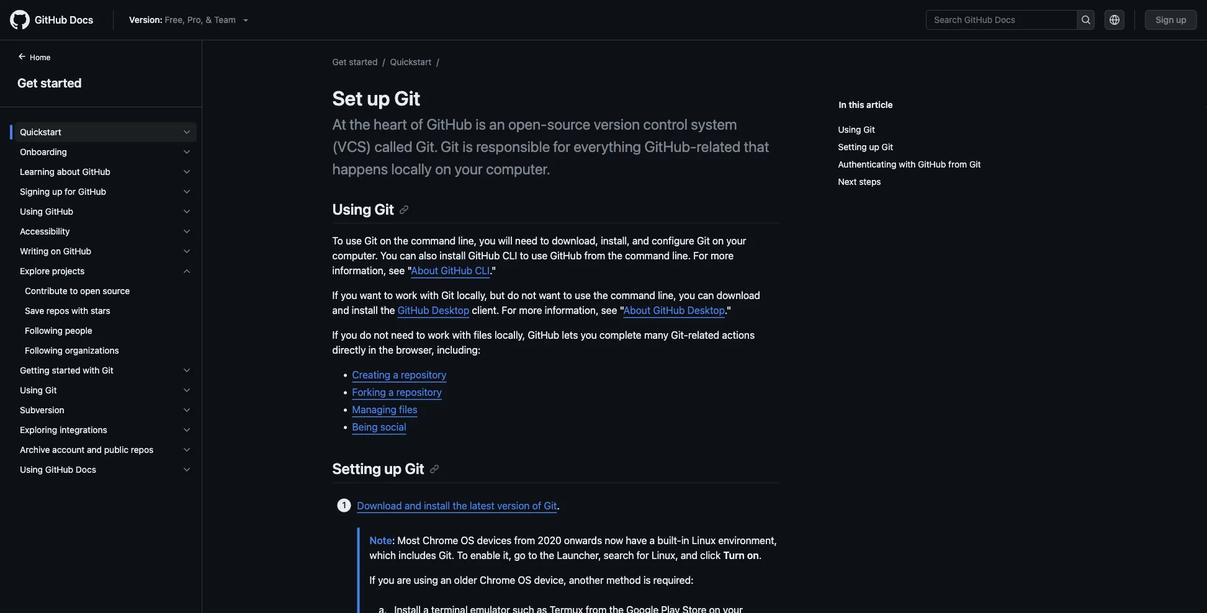 Task type: locate. For each thing, give the bounding box(es) containing it.
1 horizontal spatial line,
[[658, 290, 677, 302]]

Search GitHub Docs search field
[[927, 11, 1078, 29]]

a up managing files link
[[389, 387, 394, 399]]

1 horizontal spatial want
[[539, 290, 561, 302]]

0 vertical spatial information,
[[333, 265, 386, 277]]

1 horizontal spatial to
[[457, 550, 468, 561]]

sc 9kayk9 0 image for quickstart
[[182, 127, 192, 137]]

0 vertical spatial about
[[411, 265, 439, 277]]

command up "complete"
[[611, 290, 656, 302]]

quickstart up the set up git
[[390, 57, 432, 67]]

for inside the to use git on the command line, you will need to download, install, and configure git on your computer. you can also install github cli to use github from the command line. for more information, see "
[[694, 250, 709, 262]]

using down archive
[[20, 465, 43, 475]]

about down also
[[411, 265, 439, 277]]

1 explore projects element from the top
[[10, 261, 202, 361]]

sc 9kayk9 0 image inside accessibility "dropdown button"
[[182, 227, 192, 237]]

0 horizontal spatial setting up git
[[333, 460, 425, 478]]

work up including:
[[428, 330, 450, 341]]

including:
[[437, 345, 481, 356]]

if inside if you do not need to work with files locally, github lets you complete many git-related actions directly in the browser, including:
[[333, 330, 338, 341]]

os
[[461, 535, 475, 546], [518, 574, 532, 586]]

git. inside the : most chrome os devices from 2020 onwards now have a built-in linux environment, which includes git. to enable it, go to the launcher, search for linux, and click
[[439, 550, 455, 561]]

sc 9kayk9 0 image for archive account and public repos
[[182, 445, 192, 455]]

accessibility
[[20, 226, 70, 237]]

2 sc 9kayk9 0 image from the top
[[182, 207, 192, 217]]

built-
[[658, 535, 682, 546]]

can inside if you want to work with git locally, but do not want to use the command line, you can download and install the
[[698, 290, 715, 302]]

cli
[[503, 250, 518, 262], [475, 265, 490, 277]]

sc 9kayk9 0 image inside subversion dropdown button
[[182, 406, 192, 415]]

authenticating with github from git
[[839, 159, 982, 170]]

1 vertical spatial related
[[689, 330, 720, 341]]

for down 'but'
[[502, 305, 517, 317]]

up
[[1177, 15, 1187, 25], [367, 86, 390, 110], [870, 142, 880, 152], [52, 187, 62, 197], [385, 460, 402, 478]]

computer. left you
[[333, 250, 378, 262]]

2 horizontal spatial is
[[644, 574, 651, 586]]

want down you
[[360, 290, 382, 302]]

cli down will
[[503, 250, 518, 262]]

this
[[849, 99, 865, 110]]

git inside if you want to work with git locally, but do not want to use the command line, you can download and install the
[[442, 290, 455, 302]]

1 vertical spatial is
[[463, 138, 473, 155]]

0 horizontal spatial information,
[[333, 265, 386, 277]]

2 horizontal spatial using git
[[839, 125, 876, 135]]

at the heart of github is an open-source version control system (vcs) called git. git is responsible for everything github-related that happens locally on your computer.
[[333, 116, 770, 178]]

git. right includes
[[439, 550, 455, 561]]

need inside the to use git on the command line, you will need to download, install, and configure git on your computer. you can also install github cli to use github from the command line. for more information, see "
[[515, 235, 538, 247]]

for
[[694, 250, 709, 262], [502, 305, 517, 317]]

in this article element
[[839, 98, 1078, 111]]

if you want to work with git locally, but do not want to use the command line, you can download and install the
[[333, 290, 761, 317]]

sc 9kayk9 0 image inside quickstart dropdown button
[[182, 127, 192, 137]]

your inside at the heart of github is an open-source version control system (vcs) called git. git is responsible for everything github-related that happens locally on your computer.
[[455, 160, 483, 178]]

chrome inside the : most chrome os devices from 2020 onwards now have a built-in linux environment, which includes git. to enable it, go to the launcher, search for linux, and click
[[423, 535, 459, 546]]

account
[[52, 445, 85, 455]]

with inside dropdown button
[[83, 365, 100, 376]]

get up set
[[333, 57, 347, 67]]

and down linux
[[681, 550, 698, 561]]

4 sc 9kayk9 0 image from the top
[[182, 266, 192, 276]]

0 horizontal spatial not
[[374, 330, 389, 341]]

0 vertical spatial os
[[461, 535, 475, 546]]

an
[[490, 116, 505, 133], [441, 574, 452, 586]]

your inside the to use git on the command line, you will need to download, install, and configure git on your computer. you can also install github cli to use github from the command line. for more information, see "
[[727, 235, 747, 247]]

need up browser,
[[391, 330, 414, 341]]

version
[[594, 116, 640, 133], [498, 500, 530, 512]]

sc 9kayk9 0 image
[[182, 147, 192, 157], [182, 207, 192, 217], [182, 227, 192, 237], [182, 266, 192, 276], [182, 366, 192, 376], [182, 406, 192, 415], [182, 425, 192, 435], [182, 445, 192, 455], [182, 465, 192, 475]]

work up github desktop link on the left of the page
[[396, 290, 418, 302]]

pro,
[[187, 15, 203, 25]]

0 vertical spatial files
[[474, 330, 492, 341]]

sc 9kayk9 0 image inside writing on github dropdown button
[[182, 247, 192, 257]]

github up locally
[[427, 116, 473, 133]]

following
[[25, 326, 63, 336], [25, 346, 63, 356]]

0 vertical spatial version
[[594, 116, 640, 133]]

with
[[899, 159, 916, 170], [420, 290, 439, 302], [72, 306, 88, 316], [453, 330, 471, 341], [83, 365, 100, 376]]

and right install,
[[633, 235, 650, 247]]

following people link
[[15, 321, 197, 341]]

to left download,
[[541, 235, 550, 247]]

docs down archive account and public repos
[[76, 465, 96, 475]]

sc 9kayk9 0 image for signing up for github
[[182, 187, 192, 197]]

files
[[474, 330, 492, 341], [399, 404, 418, 416]]

1 vertical spatial os
[[518, 574, 532, 586]]

0 vertical spatial computer.
[[486, 160, 551, 178]]

public
[[104, 445, 129, 455]]

1 vertical spatial see
[[602, 305, 618, 317]]

home link
[[12, 52, 70, 64]]

os down the go at left
[[518, 574, 532, 586]]

using inside dropdown button
[[20, 465, 43, 475]]

3 sc 9kayk9 0 image from the top
[[182, 227, 192, 237]]

in left linux
[[682, 535, 690, 546]]

search image
[[1082, 15, 1092, 25]]

version right latest
[[498, 500, 530, 512]]

git inside using git dropdown button
[[45, 385, 57, 396]]

0 horizontal spatial version
[[498, 500, 530, 512]]

of up 2020
[[533, 500, 542, 512]]

1 horizontal spatial is
[[476, 116, 486, 133]]

chrome up includes
[[423, 535, 459, 546]]

of inside at the heart of github is an open-source version control system (vcs) called git. git is responsible for everything github-related that happens locally on your computer.
[[411, 116, 424, 133]]

to up browser,
[[417, 330, 426, 341]]

to left open
[[70, 286, 78, 296]]

1 vertical spatial a
[[389, 387, 394, 399]]

linux,
[[652, 550, 679, 561]]

get started link up quickstart dropdown button
[[15, 73, 187, 92]]

using
[[414, 574, 438, 586]]

creating a repository link
[[352, 369, 447, 381]]

an left older
[[441, 574, 452, 586]]

0 vertical spatial work
[[396, 290, 418, 302]]

2 desktop from the left
[[688, 305, 725, 317]]

2 following from the top
[[25, 346, 63, 356]]

devices
[[477, 535, 512, 546]]

2 vertical spatial from
[[515, 535, 536, 546]]

1 horizontal spatial more
[[711, 250, 734, 262]]

1 horizontal spatial for
[[694, 250, 709, 262]]

sc 9kayk9 0 image
[[182, 127, 192, 137], [182, 167, 192, 177], [182, 187, 192, 197], [182, 247, 192, 257], [182, 386, 192, 396]]

for left everything
[[554, 138, 571, 155]]

0 vertical spatial to
[[333, 235, 343, 247]]

github left lets
[[528, 330, 560, 341]]

started down following organizations
[[52, 365, 80, 376]]

install up about github cli ."
[[440, 250, 466, 262]]

1 horizontal spatial your
[[727, 235, 747, 247]]

setting up git
[[839, 142, 894, 152], [333, 460, 425, 478]]

contribute to open source
[[25, 286, 130, 296]]

1 vertical spatial need
[[391, 330, 414, 341]]

to up if you want to work with git locally, but do not want to use the command line, you can download and install the
[[520, 250, 529, 262]]

responsible
[[476, 138, 550, 155]]

1 vertical spatial of
[[533, 500, 542, 512]]

1 vertical spatial for
[[502, 305, 517, 317]]

0 horizontal spatial can
[[400, 250, 416, 262]]

1 horizontal spatial locally,
[[495, 330, 526, 341]]

git inside getting started with git dropdown button
[[102, 365, 113, 376]]

from
[[949, 159, 968, 170], [585, 250, 606, 262], [515, 535, 536, 546]]

0 horizontal spatial cli
[[475, 265, 490, 277]]

a right have at the bottom right of page
[[650, 535, 655, 546]]

it,
[[503, 550, 512, 561]]

linux
[[692, 535, 716, 546]]

on inside dropdown button
[[51, 246, 61, 257]]

1 horizontal spatial desktop
[[688, 305, 725, 317]]

can left download
[[698, 290, 715, 302]]

0 vertical spatial for
[[694, 250, 709, 262]]

1 vertical spatial source
[[103, 286, 130, 296]]

0 horizontal spatial get
[[17, 75, 38, 90]]

command
[[411, 235, 456, 247], [625, 250, 670, 262], [611, 290, 656, 302]]

to inside if you do not need to work with files locally, github lets you complete many git-related actions directly in the browser, including:
[[417, 330, 426, 341]]

0 vertical spatial line,
[[459, 235, 477, 247]]

" up "complete"
[[620, 305, 624, 317]]

related down system on the right top
[[697, 138, 741, 155]]

0 vertical spatial setting
[[839, 142, 867, 152]]

0 vertical spatial your
[[455, 160, 483, 178]]

if inside if you want to work with git locally, but do not want to use the command line, you can download and install the
[[333, 290, 338, 302]]

get for get started / quickstart /
[[333, 57, 347, 67]]

turn
[[724, 550, 745, 561]]

2 vertical spatial started
[[52, 365, 80, 376]]

1 sc 9kayk9 0 image from the top
[[182, 127, 192, 137]]

open-
[[509, 116, 548, 133]]

sc 9kayk9 0 image for learning about github
[[182, 167, 192, 177]]

github down onboarding dropdown button at the left top of page
[[82, 167, 110, 177]]

quickstart inside dropdown button
[[20, 127, 61, 137]]

if for if you want to work with git locally, but do not want to use the command line, you can download and install the
[[333, 290, 338, 302]]

docs up home link
[[70, 14, 93, 26]]

docs inside github docs link
[[70, 14, 93, 26]]

sc 9kayk9 0 image inside the exploring integrations 'dropdown button'
[[182, 425, 192, 435]]

with down organizations
[[83, 365, 100, 376]]

not up the creating
[[374, 330, 389, 341]]

the left latest
[[453, 500, 468, 512]]

of right heart
[[411, 116, 424, 133]]

next steps link
[[839, 173, 1073, 191]]

source up everything
[[548, 116, 591, 133]]

sc 9kayk9 0 image inside archive account and public repos dropdown button
[[182, 445, 192, 455]]

0 vertical spatial ."
[[490, 265, 497, 277]]

1 horizontal spatial not
[[522, 290, 537, 302]]

actions
[[723, 330, 755, 341]]

up up download
[[385, 460, 402, 478]]

0 horizontal spatial your
[[455, 160, 483, 178]]

2 sc 9kayk9 0 image from the top
[[182, 167, 192, 177]]

8 sc 9kayk9 0 image from the top
[[182, 445, 192, 455]]

2 vertical spatial if
[[370, 574, 376, 586]]

7 sc 9kayk9 0 image from the top
[[182, 425, 192, 435]]

can inside the to use git on the command line, you will need to download, install, and configure git on your computer. you can also install github cli to use github from the command line. for more information, see "
[[400, 250, 416, 262]]

go
[[514, 550, 526, 561]]

to
[[333, 235, 343, 247], [457, 550, 468, 561]]

command down configure
[[625, 250, 670, 262]]

writing
[[20, 246, 49, 257]]

sc 9kayk9 0 image for using git
[[182, 386, 192, 396]]

github-
[[645, 138, 697, 155]]

4 sc 9kayk9 0 image from the top
[[182, 247, 192, 257]]

line, up about github desktop link
[[658, 290, 677, 302]]

from inside the : most chrome os devices from 2020 onwards now have a built-in linux environment, which includes git. to enable it, go to the launcher, search for linux, and click
[[515, 535, 536, 546]]

source inside at the heart of github is an open-source version control system (vcs) called git. git is responsible for everything github-related that happens locally on your computer.
[[548, 116, 591, 133]]

github down account
[[45, 465, 73, 475]]

desktop down download
[[688, 305, 725, 317]]

download
[[717, 290, 761, 302]]

with up including:
[[453, 330, 471, 341]]

signing up for github button
[[15, 182, 197, 202]]

0 vertical spatial cli
[[503, 250, 518, 262]]

command inside if you want to work with git locally, but do not want to use the command line, you can download and install the
[[611, 290, 656, 302]]

setting up git up download
[[333, 460, 425, 478]]

the
[[350, 116, 371, 133], [394, 235, 409, 247], [608, 250, 623, 262], [594, 290, 608, 302], [381, 305, 395, 317], [379, 345, 394, 356], [453, 500, 468, 512], [540, 550, 555, 561]]

0 horizontal spatial source
[[103, 286, 130, 296]]

0 vertical spatial docs
[[70, 14, 93, 26]]

line,
[[459, 235, 477, 247], [658, 290, 677, 302]]

subversion button
[[15, 401, 197, 420]]

managing files link
[[352, 404, 418, 416]]

2 vertical spatial for
[[637, 550, 649, 561]]

using git down getting
[[20, 385, 57, 396]]

using git link down in this article element
[[839, 121, 1073, 138]]

0 vertical spatial do
[[508, 290, 519, 302]]

/
[[383, 57, 385, 67], [437, 57, 439, 67]]

the inside if you do not need to work with files locally, github lets you complete many git-related actions directly in the browser, including:
[[379, 345, 394, 356]]

learning
[[20, 167, 55, 177]]

need
[[515, 235, 538, 247], [391, 330, 414, 341]]

sc 9kayk9 0 image for accessibility
[[182, 227, 192, 237]]

1 vertical spatial chrome
[[480, 574, 516, 586]]

and up directly
[[333, 305, 349, 317]]

0 horizontal spatial line,
[[459, 235, 477, 247]]

1 following from the top
[[25, 326, 63, 336]]

select language: current language is english image
[[1111, 15, 1121, 25]]

on up "explore projects"
[[51, 246, 61, 257]]

1 horizontal spatial cli
[[503, 250, 518, 262]]

also
[[419, 250, 437, 262]]

1 vertical spatial setting up git link
[[333, 460, 440, 478]]

sc 9kayk9 0 image for exploring integrations
[[182, 425, 192, 435]]

0 horizontal spatial files
[[399, 404, 418, 416]]

0 horizontal spatial from
[[515, 535, 536, 546]]

not right 'but'
[[522, 290, 537, 302]]

related left actions
[[689, 330, 720, 341]]

from inside the to use git on the command line, you will need to download, install, and configure git on your computer. you can also install github cli to use github from the command line. for more information, see "
[[585, 250, 606, 262]]

1 vertical spatial can
[[698, 290, 715, 302]]

a up forking a repository link
[[393, 369, 399, 381]]

with right authenticating
[[899, 159, 916, 170]]

of
[[411, 116, 424, 133], [533, 500, 542, 512]]

home
[[30, 53, 50, 61]]

2 horizontal spatial use
[[575, 290, 591, 302]]

0 horizontal spatial using git
[[20, 385, 57, 396]]

git inside at the heart of github is an open-source version control system (vcs) called git. git is responsible for everything github-related that happens locally on your computer.
[[441, 138, 460, 155]]

0 vertical spatial source
[[548, 116, 591, 133]]

being social link
[[352, 422, 407, 433]]

learning about github button
[[15, 162, 197, 182]]

github up browser,
[[398, 305, 430, 317]]

an up responsible
[[490, 116, 505, 133]]

1 horizontal spatial about
[[624, 305, 651, 317]]

get started / quickstart /
[[333, 57, 439, 67]]

desktop left client.
[[432, 305, 470, 317]]

os up enable
[[461, 535, 475, 546]]

using git down happens
[[333, 201, 394, 218]]

0 horizontal spatial chrome
[[423, 535, 459, 546]]

search
[[604, 550, 634, 561]]

setting up git link
[[839, 138, 1073, 156], [333, 460, 440, 478]]

0 horizontal spatial /
[[383, 57, 385, 67]]

do inside if you want to work with git locally, but do not want to use the command line, you can download and install the
[[508, 290, 519, 302]]

1 horizontal spatial using git link
[[839, 121, 1073, 138]]

5 sc 9kayk9 0 image from the top
[[182, 386, 192, 396]]

following for following people
[[25, 326, 63, 336]]

git
[[395, 86, 421, 110], [864, 125, 876, 135], [441, 138, 460, 155], [882, 142, 894, 152], [970, 159, 982, 170], [375, 201, 394, 218], [365, 235, 378, 247], [697, 235, 710, 247], [442, 290, 455, 302], [102, 365, 113, 376], [45, 385, 57, 396], [405, 460, 425, 478], [544, 500, 557, 512]]

1 horizontal spatial .
[[759, 550, 762, 561]]

0 vertical spatial is
[[476, 116, 486, 133]]

do
[[508, 290, 519, 302], [360, 330, 372, 341]]

sc 9kayk9 0 image for getting started with git
[[182, 366, 192, 376]]

6 sc 9kayk9 0 image from the top
[[182, 406, 192, 415]]

3 sc 9kayk9 0 image from the top
[[182, 187, 192, 197]]

use inside if you want to work with git locally, but do not want to use the command line, you can download and install the
[[575, 290, 591, 302]]

being
[[352, 422, 378, 433]]

0 vertical spatial setting up git link
[[839, 138, 1073, 156]]

1 horizontal spatial in
[[682, 535, 690, 546]]

0 vertical spatial of
[[411, 116, 424, 133]]

the down install,
[[608, 250, 623, 262]]

to inside the to use git on the command line, you will need to download, install, and configure git on your computer. you can also install github cli to use github from the command line. for more information, see "
[[333, 235, 343, 247]]

0 horizontal spatial is
[[463, 138, 473, 155]]

save
[[25, 306, 44, 316]]

install up directly
[[352, 305, 378, 317]]

and right download
[[405, 500, 422, 512]]

your up download
[[727, 235, 747, 247]]

up down learning about github
[[52, 187, 62, 197]]

0 horizontal spatial of
[[411, 116, 424, 133]]

forking
[[352, 387, 386, 399]]

0 vertical spatial command
[[411, 235, 456, 247]]

in this article
[[839, 99, 894, 110]]

repos right public
[[131, 445, 154, 455]]

a
[[393, 369, 399, 381], [389, 387, 394, 399], [650, 535, 655, 546]]

sc 9kayk9 0 image inside learning about github 'dropdown button'
[[182, 167, 192, 177]]

started for get started
[[41, 75, 82, 90]]

1 vertical spatial line,
[[658, 290, 677, 302]]

explore projects element
[[10, 261, 202, 361], [10, 281, 202, 361]]

1 horizontal spatial source
[[548, 116, 591, 133]]

creating
[[352, 369, 391, 381]]

0 horizontal spatial locally,
[[457, 290, 488, 302]]

related inside at the heart of github is an open-source version control system (vcs) called git. git is responsible for everything github-related that happens locally on your computer.
[[697, 138, 741, 155]]

1 vertical spatial git.
[[439, 550, 455, 561]]

using github
[[20, 207, 73, 217]]

sc 9kayk9 0 image inside getting started with git dropdown button
[[182, 366, 192, 376]]

sc 9kayk9 0 image inside signing up for github dropdown button
[[182, 187, 192, 197]]

setting up git link up next steps link
[[839, 138, 1073, 156]]

1 vertical spatial docs
[[76, 465, 96, 475]]

sc 9kayk9 0 image inside explore projects dropdown button
[[182, 266, 192, 276]]

started inside "link"
[[41, 75, 82, 90]]

2 explore projects element from the top
[[10, 281, 202, 361]]

repository down browser,
[[401, 369, 447, 381]]

chrome down the it,
[[480, 574, 516, 586]]

started down home link
[[41, 75, 82, 90]]

your down responsible
[[455, 160, 483, 178]]

do right 'but'
[[508, 290, 519, 302]]

0 horizontal spatial for
[[65, 187, 76, 197]]

0 vertical spatial setting up git
[[839, 142, 894, 152]]

with up people
[[72, 306, 88, 316]]

0 vertical spatial a
[[393, 369, 399, 381]]

get for get started
[[17, 75, 38, 90]]

1 horizontal spatial repos
[[131, 445, 154, 455]]

command up also
[[411, 235, 456, 247]]

need inside if you do not need to work with files locally, github lets you complete many git-related actions directly in the browser, including:
[[391, 330, 414, 341]]

using for using git dropdown button
[[20, 385, 43, 396]]

related inside if you do not need to work with files locally, github lets you complete many git-related actions directly in the browser, including:
[[689, 330, 720, 341]]

sc 9kayk9 0 image inside using git dropdown button
[[182, 386, 192, 396]]

using github docs button
[[15, 460, 197, 480]]

sc 9kayk9 0 image for explore projects
[[182, 266, 192, 276]]

more
[[711, 250, 734, 262], [519, 305, 543, 317]]

." down download
[[725, 305, 732, 317]]

your
[[455, 160, 483, 178], [727, 235, 747, 247]]

an inside at the heart of github is an open-source version control system (vcs) called git. git is responsible for everything github-related that happens locally on your computer.
[[490, 116, 505, 133]]

None search field
[[927, 10, 1096, 30]]

sc 9kayk9 0 image for subversion
[[182, 406, 192, 415]]

1 horizontal spatial do
[[508, 290, 519, 302]]

get started link
[[333, 57, 378, 67], [15, 73, 187, 92]]

information, up lets
[[545, 305, 599, 317]]

locally, down client.
[[495, 330, 526, 341]]

get down the home
[[17, 75, 38, 90]]

chrome
[[423, 535, 459, 546], [480, 574, 516, 586]]

1 sc 9kayk9 0 image from the top
[[182, 147, 192, 157]]

writing on github button
[[15, 242, 197, 261]]

in right directly
[[369, 345, 377, 356]]

following down save at the left
[[25, 326, 63, 336]]

can
[[400, 250, 416, 262], [698, 290, 715, 302]]

started inside dropdown button
[[52, 365, 80, 376]]

stars
[[91, 306, 110, 316]]

." up 'but'
[[490, 265, 497, 277]]

0 vertical spatial not
[[522, 290, 537, 302]]

started up the set up git
[[349, 57, 378, 67]]

for down have at the bottom right of page
[[637, 550, 649, 561]]

source inside get started element
[[103, 286, 130, 296]]

using down getting
[[20, 385, 43, 396]]

0 vertical spatial using git link
[[839, 121, 1073, 138]]

9 sc 9kayk9 0 image from the top
[[182, 465, 192, 475]]

sc 9kayk9 0 image inside the using github docs dropdown button
[[182, 465, 192, 475]]

1 want from the left
[[360, 290, 382, 302]]

0 vertical spatial get
[[333, 57, 347, 67]]

see down you
[[389, 265, 405, 277]]

5 sc 9kayk9 0 image from the top
[[182, 366, 192, 376]]

in inside the : most chrome os devices from 2020 onwards now have a built-in linux environment, which includes git. to enable it, go to the launcher, search for linux, and click
[[682, 535, 690, 546]]

version up everything
[[594, 116, 640, 133]]

1 vertical spatial computer.
[[333, 250, 378, 262]]

sc 9kayk9 0 image inside using github dropdown button
[[182, 207, 192, 217]]

sc 9kayk9 0 image inside onboarding dropdown button
[[182, 147, 192, 157]]

0 vertical spatial in
[[369, 345, 377, 356]]

0 vertical spatial git.
[[416, 138, 438, 155]]

to up github desktop client.  for more information, see " about github desktop ."
[[564, 290, 573, 302]]

0 horizontal spatial see
[[389, 265, 405, 277]]

0 horizontal spatial os
[[461, 535, 475, 546]]

1 vertical spatial locally,
[[495, 330, 526, 341]]

and inside the to use git on the command line, you will need to download, install, and configure git on your computer. you can also install github cli to use github from the command line. for more information, see "
[[633, 235, 650, 247]]

source down explore projects dropdown button
[[103, 286, 130, 296]]

with inside if you want to work with git locally, but do not want to use the command line, you can download and install the
[[420, 290, 439, 302]]



Task type: vqa. For each thing, say whether or not it's contained in the screenshot.
sc 9kayk9 0 image for Signing up for GitHub
yes



Task type: describe. For each thing, give the bounding box(es) containing it.
2 vertical spatial is
[[644, 574, 651, 586]]

1 / from the left
[[383, 57, 385, 67]]

os inside the : most chrome os devices from 2020 onwards now have a built-in linux environment, which includes git. to enable it, go to the launcher, search for linux, and click
[[461, 535, 475, 546]]

line, inside if you want to work with git locally, but do not want to use the command line, you can download and install the
[[658, 290, 677, 302]]

writing on github
[[20, 246, 91, 257]]

get started
[[17, 75, 82, 90]]

onboarding button
[[15, 142, 197, 162]]

that
[[745, 138, 770, 155]]

you
[[381, 250, 397, 262]]

1 horizontal spatial chrome
[[480, 574, 516, 586]]

are
[[397, 574, 411, 586]]

next steps
[[839, 177, 882, 187]]

turn on .
[[724, 550, 762, 561]]

using github button
[[15, 202, 197, 222]]

about github cli ."
[[411, 265, 497, 277]]

triangle down image
[[241, 15, 251, 25]]

version inside at the heart of github is an open-source version control system (vcs) called git. git is responsible for everything github-related that happens locally on your computer.
[[594, 116, 640, 133]]

social
[[381, 422, 407, 433]]

to down you
[[384, 290, 393, 302]]

in inside if you do not need to work with files locally, github lets you complete many git-related actions directly in the browser, including:
[[369, 345, 377, 356]]

1 desktop from the left
[[432, 305, 470, 317]]

onboarding
[[20, 147, 67, 157]]

sign
[[1157, 15, 1175, 25]]

explore
[[20, 266, 50, 276]]

0 vertical spatial quickstart
[[390, 57, 432, 67]]

1 vertical spatial version
[[498, 500, 530, 512]]

complete
[[600, 330, 642, 341]]

includes
[[399, 550, 436, 561]]

using down the this
[[839, 125, 862, 135]]

files inside if you do not need to work with files locally, github lets you complete many git-related actions directly in the browser, including:
[[474, 330, 492, 341]]

0 vertical spatial repository
[[401, 369, 447, 381]]

1 vertical spatial .
[[759, 550, 762, 561]]

article
[[867, 99, 894, 110]]

and inside if you want to work with git locally, but do not want to use the command line, you can download and install the
[[333, 305, 349, 317]]

directly
[[333, 345, 366, 356]]

sign up
[[1157, 15, 1187, 25]]

device,
[[534, 574, 567, 586]]

and inside dropdown button
[[87, 445, 102, 455]]

github down signing up for github
[[45, 207, 73, 217]]

github up the projects
[[63, 246, 91, 257]]

explore projects element containing explore projects
[[10, 261, 202, 361]]

latest
[[470, 500, 495, 512]]

save repos with stars link
[[15, 301, 197, 321]]

&
[[206, 15, 212, 25]]

using git inside dropdown button
[[20, 385, 57, 396]]

integrations
[[60, 425, 107, 435]]

not inside if you want to work with git locally, but do not want to use the command line, you can download and install the
[[522, 290, 537, 302]]

using github docs
[[20, 465, 96, 475]]

to use git on the command line, you will need to download, install, and configure git on your computer. you can also install github cli to use github from the command line. for more information, see "
[[333, 235, 747, 277]]

required:
[[654, 574, 694, 586]]

you inside the to use git on the command line, you will need to download, install, and configure git on your computer. you can also install github cli to use github from the command line. for more information, see "
[[480, 235, 496, 247]]

see inside the to use git on the command line, you will need to download, install, and configure git on your computer. you can also install github cli to use github from the command line. for more information, see "
[[389, 265, 405, 277]]

1 horizontal spatial using git
[[333, 201, 394, 218]]

0 horizontal spatial using git link
[[333, 201, 409, 218]]

exploring integrations button
[[15, 420, 197, 440]]

at
[[333, 116, 347, 133]]

(vcs)
[[333, 138, 371, 155]]

free,
[[165, 15, 185, 25]]

0 vertical spatial use
[[346, 235, 362, 247]]

github down learning about github 'dropdown button'
[[78, 187, 106, 197]]

with inside if you do not need to work with files locally, github lets you complete many git-related actions directly in the browser, including:
[[453, 330, 471, 341]]

environment,
[[719, 535, 778, 546]]

install inside the to use git on the command line, you will need to download, install, and configure git on your computer. you can also install github cli to use github from the command line. for more information, see "
[[440, 250, 466, 262]]

happens
[[333, 160, 388, 178]]

open
[[80, 286, 100, 296]]

a inside the : most chrome os devices from 2020 onwards now have a built-in linux environment, which includes git. to enable it, go to the launcher, search for linux, and click
[[650, 535, 655, 546]]

explore projects element containing contribute to open source
[[10, 281, 202, 361]]

0 horizontal spatial for
[[502, 305, 517, 317]]

up up authenticating
[[870, 142, 880, 152]]

projects
[[52, 266, 85, 276]]

install inside if you want to work with git locally, but do not want to use the command line, you can download and install the
[[352, 305, 378, 317]]

github up github desktop link on the left of the page
[[441, 265, 473, 277]]

for inside at the heart of github is an open-source version control system (vcs) called git. git is responsible for everything github-related that happens locally on your computer.
[[554, 138, 571, 155]]

the inside at the heart of github is an open-source version control system (vcs) called git. git is responsible for everything github-related that happens locally on your computer.
[[350, 116, 371, 133]]

get started element
[[0, 50, 202, 612]]

method
[[607, 574, 641, 586]]

for inside dropdown button
[[65, 187, 76, 197]]

1 vertical spatial setting up git
[[333, 460, 425, 478]]

in
[[839, 99, 847, 110]]

using down happens
[[333, 201, 372, 218]]

system
[[691, 116, 738, 133]]

most
[[398, 535, 420, 546]]

do inside if you do not need to work with files locally, github lets you complete many git-related actions directly in the browser, including:
[[360, 330, 372, 341]]

0 vertical spatial using git
[[839, 125, 876, 135]]

sc 9kayk9 0 image for using github docs
[[182, 465, 192, 475]]

older
[[454, 574, 477, 586]]

1 vertical spatial more
[[519, 305, 543, 317]]

on down environment,
[[748, 550, 759, 561]]

computer. inside at the heart of github is an open-source version control system (vcs) called git. git is responsible for everything github-related that happens locally on your computer.
[[486, 160, 551, 178]]

following organizations link
[[15, 341, 197, 361]]

github up git-
[[654, 305, 685, 317]]

github down will
[[469, 250, 500, 262]]

github docs link
[[10, 10, 103, 30]]

explore projects
[[20, 266, 85, 276]]

1 vertical spatial an
[[441, 574, 452, 586]]

following people
[[25, 326, 92, 336]]

locally
[[392, 160, 432, 178]]

archive
[[20, 445, 50, 455]]

1 horizontal spatial of
[[533, 500, 542, 512]]

browser,
[[396, 345, 435, 356]]

explore projects button
[[15, 261, 197, 281]]

and inside the : most chrome os devices from 2020 onwards now have a built-in linux environment, which includes git. to enable it, go to the launcher, search for linux, and click
[[681, 550, 698, 561]]

sign up link
[[1146, 10, 1198, 30]]

: most chrome os devices from 2020 onwards now have a built-in linux environment, which includes git. to enable it, go to the launcher, search for linux, and click
[[370, 535, 778, 561]]

locally, inside if you do not need to work with files locally, github lets you complete many git-related actions directly in the browser, including:
[[495, 330, 526, 341]]

to inside contribute to open source link
[[70, 286, 78, 296]]

started for get started / quickstart /
[[349, 57, 378, 67]]

repos inside dropdown button
[[131, 445, 154, 455]]

github desktop client.  for more information, see " about github desktop ."
[[398, 305, 732, 317]]

1 horizontal spatial "
[[620, 305, 624, 317]]

save repos with stars
[[25, 306, 110, 316]]

organizations
[[65, 346, 119, 356]]

2 / from the left
[[437, 57, 439, 67]]

the left github desktop link on the left of the page
[[381, 305, 395, 317]]

up inside dropdown button
[[52, 187, 62, 197]]

git inside authenticating with github from git link
[[970, 159, 982, 170]]

on right configure
[[713, 235, 724, 247]]

1 vertical spatial about
[[624, 305, 651, 317]]

1 vertical spatial command
[[625, 250, 670, 262]]

github down download,
[[551, 250, 582, 262]]

1 horizontal spatial ."
[[725, 305, 732, 317]]

cli inside the to use git on the command line, you will need to download, install, and configure git on your computer. you can also install github cli to use github from the command line. for more information, see "
[[503, 250, 518, 262]]

computer. inside the to use git on the command line, you will need to download, install, and configure git on your computer. you can also install github cli to use github from the command line. for more information, see "
[[333, 250, 378, 262]]

for inside the : most chrome os devices from 2020 onwards now have a built-in linux environment, which includes git. to enable it, go to the launcher, search for linux, and click
[[637, 550, 649, 561]]

the inside the : most chrome os devices from 2020 onwards now have a built-in linux environment, which includes git. to enable it, go to the launcher, search for linux, and click
[[540, 550, 555, 561]]

not inside if you do not need to work with files locally, github lets you complete many git-related actions directly in the browser, including:
[[374, 330, 389, 341]]

github inside at the heart of github is an open-source version control system (vcs) called git. git is responsible for everything github-related that happens locally on your computer.
[[427, 116, 473, 133]]

github inside 'dropdown button'
[[82, 167, 110, 177]]

quickstart element
[[10, 122, 202, 142]]

if for if you do not need to work with files locally, github lets you complete many git-related actions directly in the browser, including:
[[333, 330, 338, 341]]

2 want from the left
[[539, 290, 561, 302]]

1 vertical spatial cli
[[475, 265, 490, 277]]

set up git
[[333, 86, 421, 110]]

work inside if you do not need to work with files locally, github lets you complete many git-related actions directly in the browser, including:
[[428, 330, 450, 341]]

which
[[370, 550, 396, 561]]

quickstart button
[[15, 122, 197, 142]]

github inside if you do not need to work with files locally, github lets you complete many git-related actions directly in the browser, including:
[[528, 330, 560, 341]]

on up you
[[380, 235, 391, 247]]

1 horizontal spatial see
[[602, 305, 618, 317]]

2 vertical spatial install
[[424, 500, 450, 512]]

1 vertical spatial get started link
[[15, 73, 187, 92]]

accessibility button
[[15, 222, 197, 242]]

0 vertical spatial from
[[949, 159, 968, 170]]

download and install the latest version of git link
[[357, 500, 557, 512]]

archive account and public repos button
[[15, 440, 197, 460]]

started for getting started with git
[[52, 365, 80, 376]]

onwards
[[564, 535, 602, 546]]

to inside the : most chrome os devices from 2020 onwards now have a built-in linux environment, which includes git. to enable it, go to the launcher, search for linux, and click
[[529, 550, 538, 561]]

exploring integrations
[[20, 425, 107, 435]]

on inside at the heart of github is an open-source version control system (vcs) called git. git is responsible for everything github-related that happens locally on your computer.
[[435, 160, 452, 178]]

information, inside the to use git on the command line, you will need to download, install, and configure git on your computer. you can also install github cli to use github from the command line. for more information, see "
[[333, 265, 386, 277]]

download,
[[552, 235, 599, 247]]

if you are using an older chrome os device, another method is required:
[[370, 574, 694, 586]]

the up github desktop client.  for more information, see " about github desktop ."
[[594, 290, 608, 302]]

learning about github
[[20, 167, 110, 177]]

1 vertical spatial use
[[532, 250, 548, 262]]

getting started with git button
[[15, 361, 197, 381]]

locally, inside if you want to work with git locally, but do not want to use the command line, you can download and install the
[[457, 290, 488, 302]]

1 vertical spatial repository
[[397, 387, 442, 399]]

0 horizontal spatial .
[[557, 500, 560, 512]]

1 vertical spatial information,
[[545, 305, 599, 317]]

steps
[[860, 177, 882, 187]]

using git button
[[15, 381, 197, 401]]

using for using github dropdown button at the top of page
[[20, 207, 43, 217]]

lets
[[562, 330, 578, 341]]

forking a repository link
[[352, 387, 442, 399]]

work inside if you want to work with git locally, but do not want to use the command line, you can download and install the
[[396, 290, 418, 302]]

docs inside the using github docs dropdown button
[[76, 465, 96, 475]]

0 horizontal spatial ."
[[490, 265, 497, 277]]

authenticating with github from git link
[[839, 156, 1073, 173]]

1 vertical spatial setting
[[333, 460, 381, 478]]

sc 9kayk9 0 image for using github
[[182, 207, 192, 217]]

1 horizontal spatial get started link
[[333, 57, 378, 67]]

the up you
[[394, 235, 409, 247]]

" inside the to use git on the command line, you will need to download, install, and configure git on your computer. you can also install github cli to use github from the command line. for more information, see "
[[408, 265, 411, 277]]

following organizations
[[25, 346, 119, 356]]

about github desktop link
[[624, 305, 725, 317]]

everything
[[574, 138, 642, 155]]

click
[[701, 550, 721, 561]]

using for the using github docs dropdown button
[[20, 465, 43, 475]]

authenticating
[[839, 159, 897, 170]]

enable
[[471, 550, 501, 561]]

following for following organizations
[[25, 346, 63, 356]]

sc 9kayk9 0 image for onboarding
[[182, 147, 192, 157]]

version:
[[129, 15, 163, 25]]

will
[[498, 235, 513, 247]]

sc 9kayk9 0 image for writing on github
[[182, 247, 192, 257]]

1 horizontal spatial setting up git
[[839, 142, 894, 152]]

more inside the to use git on the command line, you will need to download, install, and configure git on your computer. you can also install github cli to use github from the command line. for more information, see "
[[711, 250, 734, 262]]

if you do not need to work with files locally, github lets you complete many git-related actions directly in the browser, including:
[[333, 330, 755, 356]]

line, inside the to use git on the command line, you will need to download, install, and configure git on your computer. you can also install github cli to use github from the command line. for more information, see "
[[459, 235, 477, 247]]

github up the home
[[35, 14, 67, 26]]

if for if you are using an older chrome os device, another method is required:
[[370, 574, 376, 586]]

line.
[[673, 250, 691, 262]]

up right sign
[[1177, 15, 1187, 25]]

git. inside at the heart of github is an open-source version control system (vcs) called git. git is responsible for everything github-related that happens locally on your computer.
[[416, 138, 438, 155]]

github up next steps link
[[919, 159, 947, 170]]

up up heart
[[367, 86, 390, 110]]

0 vertical spatial repos
[[46, 306, 69, 316]]

managing
[[352, 404, 397, 416]]

1 horizontal spatial os
[[518, 574, 532, 586]]

files inside creating a repository forking a repository managing files being social
[[399, 404, 418, 416]]

1 horizontal spatial setting up git link
[[839, 138, 1073, 156]]

team
[[214, 15, 236, 25]]

to inside the : most chrome os devices from 2020 onwards now have a built-in linux environment, which includes git. to enable it, go to the launcher, search for linux, and click
[[457, 550, 468, 561]]



